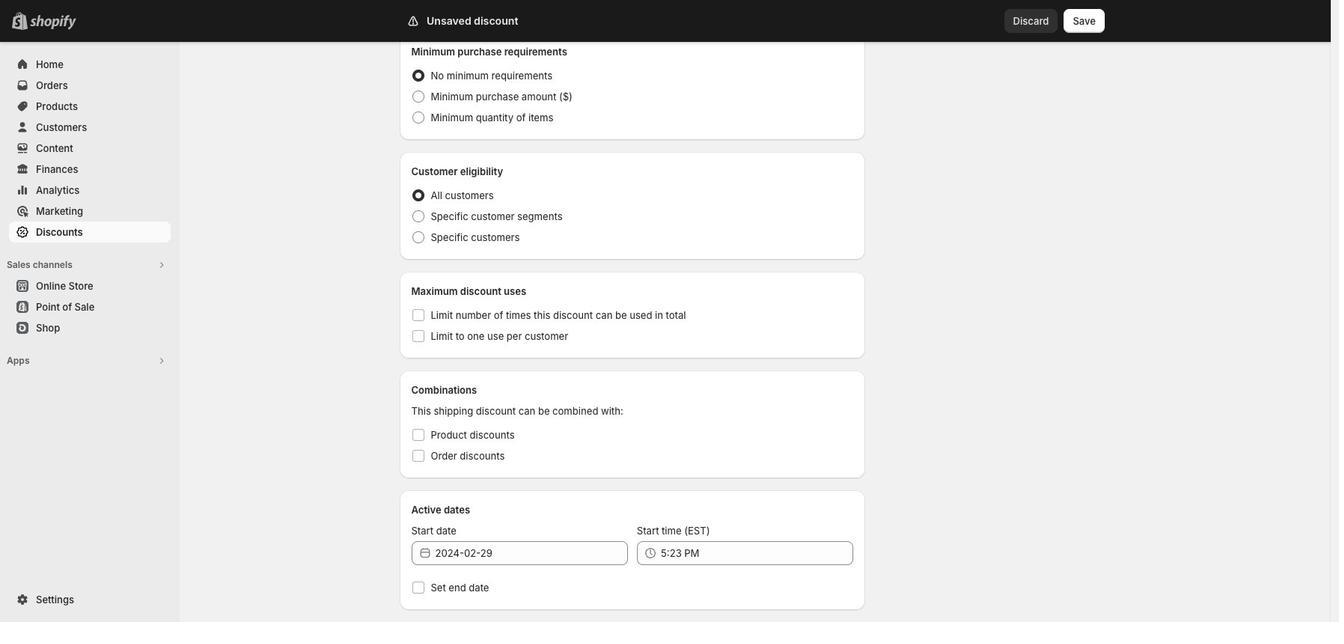 Task type: locate. For each thing, give the bounding box(es) containing it.
Enter time text field
[[661, 542, 854, 565]]

YYYY-MM-DD text field
[[436, 542, 628, 565]]



Task type: vqa. For each thing, say whether or not it's contained in the screenshot.
Aug within the 'Sep 17, 10:00 PM Aug 17, 10:00 PM'
no



Task type: describe. For each thing, give the bounding box(es) containing it.
shopify image
[[30, 15, 76, 30]]



